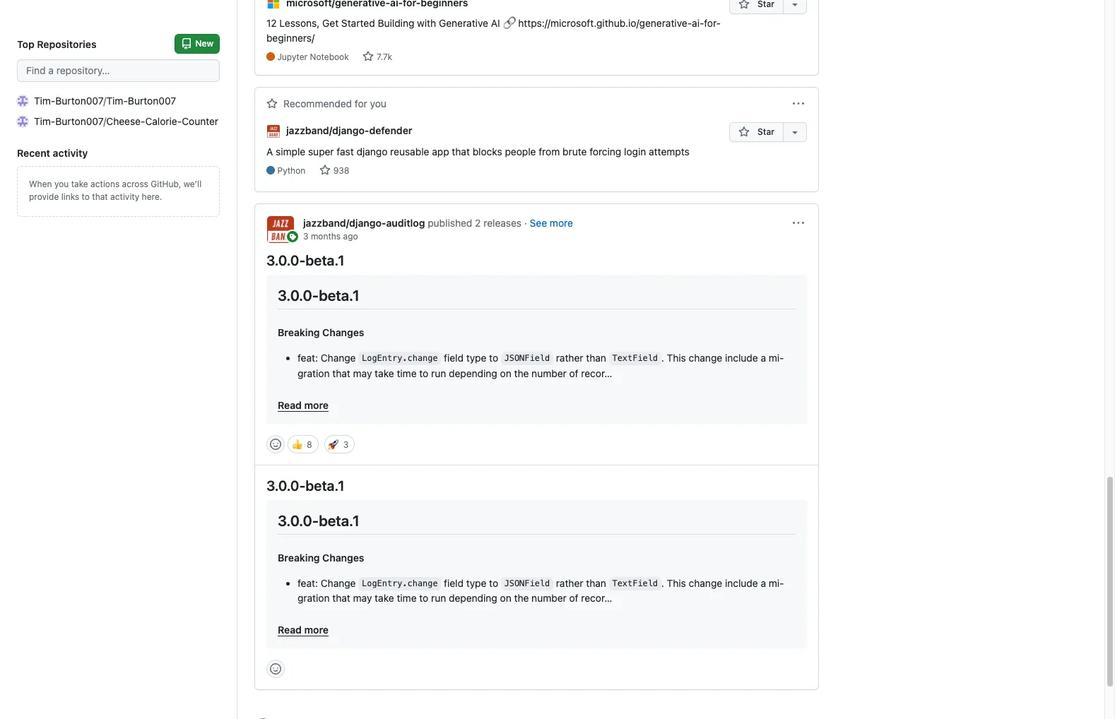 Task type: describe. For each thing, give the bounding box(es) containing it.
star image for star button
[[739, 127, 750, 138]]

that inside the when you take actions across github, we'll provide links to that activity here.
[[92, 192, 108, 202]]

jazzband/django-defender
[[286, 124, 413, 136]]

https://microsoft.github.io/generative-
[[519, 17, 692, 29]]

textfield for first read more "link"
[[613, 354, 658, 364]]

2
[[475, 217, 481, 229]]

3 months ago
[[303, 231, 358, 242]]

recor… for first read more "link"
[[582, 367, 613, 379]]

gration for 1st read more "link" from the bottom of the page
[[298, 578, 785, 605]]

attempts
[[649, 145, 690, 157]]

login
[[625, 145, 647, 157]]

brute
[[563, 145, 587, 157]]

2 . this change include a mi gration that may take time to run depending on the number of recor… from the top
[[298, 578, 785, 605]]

938 link
[[319, 165, 350, 176]]

published
[[428, 217, 473, 229]]

auditlog
[[386, 217, 425, 229]]

generative
[[439, 17, 489, 29]]

than for 1st read more "link" from the bottom of the page
[[587, 578, 607, 590]]

feat: change logentry.change field type to jsonfield rather than textfield for 1st read more "link" from the bottom of the page
[[298, 578, 658, 590]]

tim- up cheese-
[[106, 95, 128, 107]]

1 run from the top
[[431, 367, 446, 379]]

new
[[195, 38, 214, 49]]

to inside the when you take actions across github, we'll provide links to that activity here.
[[82, 192, 90, 202]]

a for first read more "link"
[[761, 352, 767, 364]]

Find a repository… text field
[[17, 59, 220, 82]]

ai
[[491, 17, 500, 29]]

when you take actions across github, we'll provide links to that activity here.
[[29, 179, 202, 202]]

change for first read more "link"
[[689, 352, 723, 364]]

with
[[417, 17, 436, 29]]

add or remove reactions image for 1st add or remove reactions element from the bottom
[[270, 664, 281, 676]]

@jazzband profile image
[[267, 215, 295, 244]]

lessons,
[[280, 17, 320, 29]]

people
[[505, 145, 536, 157]]

1 jsonfield from the top
[[505, 354, 550, 364]]

tim burton007 image
[[17, 95, 28, 106]]

calorie-
[[145, 115, 182, 127]]

forcing
[[590, 145, 622, 157]]

repo details element for 🔗
[[267, 51, 730, 64]]

feat: for first read more "link"
[[298, 352, 318, 364]]

counter
[[182, 115, 219, 127]]

read for 1st read more "link" from the bottom of the page
[[278, 625, 302, 637]]

1 change from the top
[[321, 352, 356, 364]]

jazzband/django-defender link
[[286, 123, 413, 138]]

breaking for 1st read more "link" from the bottom of the page
[[278, 552, 320, 564]]

defender
[[369, 124, 413, 136]]

3.0.0-beta.1 link for first read more "link"
[[267, 252, 345, 268]]

0 vertical spatial more
[[550, 217, 573, 229]]

app
[[432, 145, 450, 157]]

github,
[[151, 179, 181, 190]]

across
[[122, 179, 148, 190]]

for-
[[705, 17, 721, 29]]

2 read more link from the top
[[278, 618, 796, 638]]

jazzband/django-auditlog link
[[303, 217, 425, 229]]

new link
[[175, 34, 220, 54]]

recent
[[17, 147, 50, 159]]

1 read more link from the top
[[278, 392, 796, 413]]

938
[[334, 165, 350, 176]]

@jazzband profile image
[[267, 124, 281, 138]]

top
[[17, 38, 34, 50]]

read for first read more "link"
[[278, 399, 302, 411]]

see
[[530, 217, 547, 229]]

repositories
[[37, 38, 97, 50]]

links
[[61, 192, 79, 202]]

from
[[539, 145, 560, 157]]

feat: change logentry.change field type to jsonfield rather than textfield for first read more "link"
[[298, 352, 658, 364]]

on for first read more "link"
[[500, 367, 512, 379]]

when
[[29, 179, 52, 190]]

changes for 1st read more "link" from the bottom of the page
[[323, 552, 365, 564]]

1 horizontal spatial you
[[370, 98, 387, 110]]

recommended for you
[[284, 98, 387, 110]]

mi for first read more "link"
[[769, 352, 785, 364]]

you inside the when you take actions across github, we'll provide links to that activity here.
[[54, 179, 69, 190]]

reusable
[[390, 145, 430, 157]]

super
[[308, 145, 334, 157]]

activity inside the when you take actions across github, we'll provide links to that activity here.
[[110, 192, 139, 202]]

12 lessons, get started building with generative ai 🔗 https://microsoft.github.io/generative-ai-for- beginners/
[[267, 17, 721, 44]]

🚀 3
[[328, 437, 349, 452]]

card preview element for 3.0.0-beta.1 link for 1st read more "link" from the bottom of the page
[[267, 500, 808, 650]]

the for 3.0.0-beta.1 link related to first read more "link"
[[515, 367, 529, 379]]

depending for 3.0.0-beta.1 link related to first read more "link"
[[449, 367, 498, 379]]

here.
[[142, 192, 162, 202]]

1 add or remove reactions element from the top
[[267, 435, 285, 454]]

provide
[[29, 192, 59, 202]]

star button
[[730, 123, 784, 142]]

releases
[[484, 217, 522, 229]]

see more link
[[530, 217, 573, 229]]

logentry.change for 3.0.0-beta.1 link related to first read more "link"
[[362, 354, 438, 364]]

recommended
[[284, 98, 352, 110]]

a simple super fast django reusable app that blocks people from brute forcing login attempts
[[267, 145, 690, 157]]

textfield for 1st read more "link" from the bottom of the page
[[613, 580, 658, 590]]

blocks
[[473, 145, 503, 157]]

tim-burton007 / cheese-calorie-counter
[[34, 115, 219, 127]]

add or remove reactions image for 1st add or remove reactions element from the top of the page
[[270, 439, 281, 450]]

logentry.change for 3.0.0-beta.1 link for 1st read more "link" from the bottom of the page
[[362, 580, 438, 590]]

jazzband/django-auditlog published 2 releases          · see more
[[303, 217, 573, 229]]

jazzband/django- for defender
[[286, 124, 370, 136]]

star image for 938 link
[[319, 165, 331, 176]]

ago
[[343, 231, 358, 242]]

simple
[[276, 145, 306, 157]]

0 vertical spatial 3
[[303, 231, 309, 242]]

/ for cheese-
[[103, 115, 106, 127]]

recor… for 1st read more "link" from the bottom of the page
[[582, 593, 613, 605]]

of for first read more "link"
[[570, 367, 579, 379]]

star image for 7.7k "link"
[[363, 51, 374, 62]]

🚀
[[328, 437, 339, 452]]

field for 3.0.0-beta.1 link related to first read more "link"
[[444, 352, 464, 364]]

a
[[267, 145, 273, 157]]

12
[[267, 17, 277, 29]]

include for first read more "link"
[[726, 352, 759, 364]]

include for 1st read more "link" from the bottom of the page
[[726, 578, 759, 590]]

burton007 for cheese-
[[55, 115, 103, 127]]



Task type: vqa. For each thing, say whether or not it's contained in the screenshot.
the topmost ". This change include a mi gration that may take time to run depending on the number of recor…"
yes



Task type: locate. For each thing, give the bounding box(es) containing it.
burton007
[[55, 95, 103, 107], [128, 95, 176, 107], [55, 115, 103, 127]]

0 vertical spatial add this repository to a list image
[[790, 0, 801, 10]]

card preview element
[[267, 275, 808, 424], [267, 500, 808, 650]]

type for 3.0.0-beta.1 link for 1st read more "link" from the bottom of the page
[[467, 578, 487, 590]]

1 vertical spatial number
[[532, 593, 567, 605]]

2 type from the top
[[467, 578, 487, 590]]

this
[[667, 352, 687, 364], [667, 578, 687, 590]]

2 textfield from the top
[[613, 580, 658, 590]]

time for 3.0.0-beta.1 link related to first read more "link"
[[397, 367, 417, 379]]

1 vertical spatial feat:
[[298, 578, 318, 590]]

0 vertical spatial feat: change logentry.change field type to jsonfield rather than textfield
[[298, 352, 658, 364]]

months
[[311, 231, 341, 242]]

2 read more from the top
[[278, 625, 329, 637]]

1 vertical spatial jsonfield
[[505, 580, 550, 590]]

2 feat: from the top
[[298, 578, 318, 590]]

0 vertical spatial add or remove reactions element
[[267, 435, 285, 454]]

2 field from the top
[[444, 578, 464, 590]]

may for first read more "link"
[[353, 367, 372, 379]]

1 vertical spatial mi
[[769, 578, 785, 590]]

/ up cheese-
[[103, 95, 106, 107]]

0 vertical spatial rather
[[556, 352, 584, 364]]

1 vertical spatial breaking
[[278, 552, 320, 564]]

1 vertical spatial type
[[467, 578, 487, 590]]

take
[[71, 179, 88, 190], [375, 367, 394, 379], [375, 593, 394, 605]]

3 inside 🚀 3
[[343, 440, 349, 450]]

2 a from the top
[[761, 578, 767, 590]]

of for 1st read more "link" from the bottom of the page
[[570, 593, 579, 605]]

started
[[342, 17, 375, 29]]

1 of from the top
[[570, 367, 579, 379]]

1 vertical spatial change
[[689, 578, 723, 590]]

2 / from the top
[[103, 115, 106, 127]]

3.0.0-beta.1
[[267, 252, 345, 268], [278, 287, 360, 304], [267, 478, 345, 494], [278, 512, 360, 529]]

0 vertical spatial feat:
[[298, 352, 318, 364]]

the
[[515, 367, 529, 379], [515, 593, 529, 605]]

2 number from the top
[[532, 593, 567, 605]]

a
[[761, 352, 767, 364], [761, 578, 767, 590]]

python
[[277, 165, 306, 176]]

1 . from the top
[[662, 352, 665, 364]]

1 / from the top
[[103, 95, 106, 107]]

1 vertical spatial on
[[500, 593, 512, 605]]

feat: for 1st read more "link" from the bottom of the page
[[298, 578, 318, 590]]

1 . this change include a mi gration that may take time to run depending on the number of recor… from the top
[[298, 352, 785, 379]]

1 than from the top
[[587, 352, 607, 364]]

recent activity
[[17, 147, 88, 159]]

0 vertical spatial this
[[667, 352, 687, 364]]

type for 3.0.0-beta.1 link related to first read more "link"
[[467, 352, 487, 364]]

breaking changes for 3.0.0-beta.1 link for 1st read more "link" from the bottom of the page
[[278, 552, 365, 564]]

tim-burton007 / tim-burton007
[[34, 95, 176, 107]]

1 vertical spatial depending
[[449, 593, 498, 605]]

card preview element for 3.0.0-beta.1 link related to first read more "link"
[[267, 275, 808, 424]]

number for 3.0.0-beta.1 link for 1st read more "link" from the bottom of the page
[[532, 593, 567, 605]]

0 vertical spatial gration
[[298, 352, 785, 379]]

0 vertical spatial may
[[353, 367, 372, 379]]

add this repository to a list image
[[790, 0, 801, 10], [790, 127, 801, 138]]

2 add or remove reactions image from the top
[[270, 664, 281, 676]]

burton007 up "calorie-"
[[128, 95, 176, 107]]

1 vertical spatial textfield
[[613, 580, 658, 590]]

2 add this repository to a list image from the top
[[790, 127, 801, 138]]

than for first read more "link"
[[587, 352, 607, 364]]

star image
[[739, 0, 750, 10], [363, 51, 374, 62], [739, 127, 750, 138], [319, 165, 331, 176]]

1 vertical spatial . this change include a mi gration that may take time to run depending on the number of recor…
[[298, 578, 785, 605]]

repo details element down "a simple super fast django reusable app that blocks people from brute forcing login attempts"
[[267, 165, 690, 177]]

3.0.0-beta.1 link for 1st read more "link" from the bottom of the page
[[267, 478, 345, 494]]

🔗
[[503, 17, 516, 29]]

2 changes from the top
[[323, 552, 365, 564]]

1 vertical spatial feat: change logentry.change field type to jsonfield rather than textfield
[[298, 578, 658, 590]]

actions
[[91, 179, 120, 190]]

2 logentry.change from the top
[[362, 580, 438, 590]]

1 on from the top
[[500, 367, 512, 379]]

0 horizontal spatial you
[[54, 179, 69, 190]]

1 vertical spatial may
[[353, 593, 372, 605]]

1 vertical spatial 3
[[343, 440, 349, 450]]

2 may from the top
[[353, 593, 372, 605]]

1 vertical spatial you
[[54, 179, 69, 190]]

0 vertical spatial /
[[103, 95, 106, 107]]

feat: change logentry.change field type to jsonfield rather than textfield
[[298, 352, 658, 364], [298, 578, 658, 590]]

Top Repositories search field
[[17, 59, 220, 82]]

rather
[[556, 352, 584, 364], [556, 578, 584, 590]]

that
[[452, 145, 470, 157], [92, 192, 108, 202], [333, 367, 351, 379], [333, 593, 351, 605]]

repo details element containing jupyter notebook
[[267, 51, 730, 64]]

you right for
[[370, 98, 387, 110]]

textfield
[[613, 354, 658, 364], [613, 580, 658, 590]]

0 vertical spatial jazzband/django-
[[286, 124, 370, 136]]

0 vertical spatial repo details element
[[267, 51, 730, 64]]

read more
[[278, 399, 329, 411], [278, 625, 329, 637]]

1 card preview element from the top
[[267, 275, 808, 424]]

repo details element
[[267, 51, 730, 64], [267, 165, 690, 177]]

0 vertical spatial time
[[397, 367, 417, 379]]

jazzband/django- up 'super' at the left top of the page
[[286, 124, 370, 136]]

may for 1st read more "link" from the bottom of the page
[[353, 593, 372, 605]]

1 gration from the top
[[298, 352, 785, 379]]

2 than from the top
[[587, 578, 607, 590]]

2 change from the top
[[689, 578, 723, 590]]

gration for first read more "link"
[[298, 352, 785, 379]]

burton007 down tim-burton007 / tim-burton007
[[55, 115, 103, 127]]

2 repo details element from the top
[[267, 165, 690, 177]]

1 vertical spatial activity
[[110, 192, 139, 202]]

1 3.0.0-beta.1 link from the top
[[267, 252, 345, 268]]

you
[[370, 98, 387, 110], [54, 179, 69, 190]]

change
[[689, 352, 723, 364], [689, 578, 723, 590]]

0 vertical spatial add or remove reactions image
[[270, 439, 281, 450]]

number for 3.0.0-beta.1 link related to first read more "link"
[[532, 367, 567, 379]]

beta.1
[[306, 252, 345, 268], [319, 287, 360, 304], [306, 478, 345, 494], [319, 512, 360, 529]]

1 vertical spatial read
[[278, 625, 302, 637]]

star image inside star button
[[739, 127, 750, 138]]

change for 1st read more "link" from the bottom of the page
[[689, 578, 723, 590]]

1 feat: change logentry.change field type to jsonfield rather than textfield from the top
[[298, 352, 658, 364]]

field for 3.0.0-beta.1 link for 1st read more "link" from the bottom of the page
[[444, 578, 464, 590]]

1 vertical spatial time
[[397, 593, 417, 605]]

👍
[[292, 437, 302, 452]]

1 vertical spatial a
[[761, 578, 767, 590]]

/ down tim-burton007 / tim-burton007
[[103, 115, 106, 127]]

2 rather from the top
[[556, 578, 584, 590]]

2 feat: change logentry.change field type to jsonfield rather than textfield from the top
[[298, 578, 658, 590]]

1 vertical spatial repo details element
[[267, 165, 690, 177]]

1 horizontal spatial activity
[[110, 192, 139, 202]]

2 on from the top
[[500, 593, 512, 605]]

on for 1st read more "link" from the bottom of the page
[[500, 593, 512, 605]]

1 breaking changes from the top
[[278, 327, 365, 339]]

8
[[307, 440, 312, 450]]

ai-
[[692, 17, 705, 29]]

1 vertical spatial 3.0.0-beta.1 link
[[267, 478, 345, 494]]

1 vertical spatial the
[[515, 593, 529, 605]]

1 vertical spatial rather
[[556, 578, 584, 590]]

more for 3.0.0-beta.1 link for 1st read more "link" from the bottom of the page
[[304, 625, 329, 637]]

of
[[570, 367, 579, 379], [570, 593, 579, 605]]

1 type from the top
[[467, 352, 487, 364]]

1 horizontal spatial 3
[[343, 440, 349, 450]]

on
[[500, 367, 512, 379], [500, 593, 512, 605]]

this for 1st read more "link" from the bottom of the page
[[667, 578, 687, 590]]

2 vertical spatial more
[[304, 625, 329, 637]]

0 vertical spatial . this change include a mi gration that may take time to run depending on the number of recor…
[[298, 352, 785, 379]]

0 horizontal spatial 3
[[303, 231, 309, 242]]

logentry.change
[[362, 354, 438, 364], [362, 580, 438, 590]]

1 vertical spatial field
[[444, 578, 464, 590]]

1 repo details element from the top
[[267, 51, 730, 64]]

2 jsonfield from the top
[[505, 580, 550, 590]]

2 recor… from the top
[[582, 593, 613, 605]]

rather for 1st read more "link" from the bottom of the page
[[556, 578, 584, 590]]

1 vertical spatial than
[[587, 578, 607, 590]]

1 add this repository to a list image from the top
[[790, 0, 801, 10]]

1 vertical spatial .
[[662, 578, 665, 590]]

1 vertical spatial card preview element
[[267, 500, 808, 650]]

1 logentry.change from the top
[[362, 354, 438, 364]]

read more for first read more "link"
[[278, 399, 329, 411]]

field
[[444, 352, 464, 364], [444, 578, 464, 590]]

jazzband/django- for auditlog
[[303, 217, 386, 229]]

1 vertical spatial changes
[[323, 552, 365, 564]]

1 vertical spatial take
[[375, 367, 394, 379]]

0 vertical spatial logentry.change
[[362, 354, 438, 364]]

get
[[323, 17, 339, 29]]

add this repository to a list image for 12 lessons, get started building with generative ai 🔗 https://microsoft.github.io/generative-ai-for- beginners/
[[790, 0, 801, 10]]

we'll
[[184, 179, 202, 190]]

2 the from the top
[[515, 593, 529, 605]]

.
[[662, 352, 665, 364], [662, 578, 665, 590]]

changes
[[323, 327, 365, 339], [323, 552, 365, 564]]

breaking
[[278, 327, 320, 339], [278, 552, 320, 564]]

1 change from the top
[[689, 352, 723, 364]]

tim- right tim burton007 "icon"
[[34, 95, 55, 107]]

1 add or remove reactions image from the top
[[270, 439, 281, 450]]

feed tag image
[[287, 231, 298, 242]]

0 vertical spatial 3.0.0-beta.1 link
[[267, 252, 345, 268]]

jupyter
[[277, 52, 308, 62]]

1 vertical spatial /
[[103, 115, 106, 127]]

1 depending from the top
[[449, 367, 498, 379]]

2 breaking from the top
[[278, 552, 320, 564]]

/ for tim-
[[103, 95, 106, 107]]

0 vertical spatial on
[[500, 367, 512, 379]]

1 vertical spatial gration
[[298, 578, 785, 605]]

add this repository to a list image for a simple super fast django reusable app that blocks people from brute forcing login attempts
[[790, 127, 801, 138]]

repo details element down 12 lessons, get started building with generative ai 🔗 https://microsoft.github.io/generative-ai-for- beginners/
[[267, 51, 730, 64]]

1 vertical spatial recor…
[[582, 593, 613, 605]]

2 run from the top
[[431, 593, 446, 605]]

add or remove reactions image
[[270, 439, 281, 450], [270, 664, 281, 676]]

tim- right the cheese calorie counter icon
[[34, 115, 55, 127]]

1 field from the top
[[444, 352, 464, 364]]

1 vertical spatial include
[[726, 578, 759, 590]]

0 vertical spatial recor…
[[582, 367, 613, 379]]

3
[[303, 231, 309, 242], [343, 440, 349, 450]]

more for 3.0.0-beta.1 link related to first read more "link"
[[304, 399, 329, 411]]

3.0.0-beta.1 link down feed tag image
[[267, 252, 345, 268]]

0 vertical spatial breaking
[[278, 327, 320, 339]]

2 depending from the top
[[449, 593, 498, 605]]

read
[[278, 399, 302, 411], [278, 625, 302, 637]]

0 vertical spatial jsonfield
[[505, 354, 550, 364]]

7.7k link
[[363, 51, 393, 62]]

mi for 1st read more "link" from the bottom of the page
[[769, 578, 785, 590]]

1 vertical spatial jazzband/django-
[[303, 217, 386, 229]]

0 vertical spatial textfield
[[613, 354, 658, 364]]

you up links
[[54, 179, 69, 190]]

2 include from the top
[[726, 578, 759, 590]]

0 vertical spatial read more
[[278, 399, 329, 411]]

1 vertical spatial read more
[[278, 625, 329, 637]]

feed item heading menu image
[[793, 99, 805, 110]]

0 vertical spatial you
[[370, 98, 387, 110]]

2 this from the top
[[667, 578, 687, 590]]

·
[[525, 217, 527, 229]]

0 vertical spatial change
[[689, 352, 723, 364]]

beginners/
[[267, 32, 315, 44]]

gration
[[298, 352, 785, 379], [298, 578, 785, 605]]

3 right feed tag image
[[303, 231, 309, 242]]

jupyter notebook
[[277, 52, 349, 62]]

0 vertical spatial activity
[[53, 147, 88, 159]]

2 of from the top
[[570, 593, 579, 605]]

1 time from the top
[[397, 367, 417, 379]]

0 horizontal spatial activity
[[53, 147, 88, 159]]

0 vertical spatial include
[[726, 352, 759, 364]]

tim- for cheese-calorie-counter
[[34, 115, 55, 127]]

. this change include a mi gration that may take time to run depending on the number of recor…
[[298, 352, 785, 379], [298, 578, 785, 605]]

1 textfield from the top
[[613, 354, 658, 364]]

jazzband/django- up ago
[[303, 217, 386, 229]]

1 include from the top
[[726, 352, 759, 364]]

repo rec icon image
[[267, 98, 278, 110]]

1 vertical spatial logentry.change
[[362, 580, 438, 590]]

1 vertical spatial run
[[431, 593, 446, 605]]

1 vertical spatial add this repository to a list image
[[790, 127, 801, 138]]

0 vertical spatial depending
[[449, 367, 498, 379]]

this for first read more "link"
[[667, 352, 687, 364]]

1 recor… from the top
[[582, 367, 613, 379]]

3.0.0-beta.1 link down 8
[[267, 478, 345, 494]]

2 gration from the top
[[298, 578, 785, 605]]

top repositories
[[17, 38, 97, 50]]

1 vertical spatial more
[[304, 399, 329, 411]]

to
[[82, 192, 90, 202], [490, 352, 499, 364], [420, 367, 429, 379], [490, 578, 499, 590], [420, 593, 429, 605]]

0 vertical spatial take
[[71, 179, 88, 190]]

1 vertical spatial breaking changes
[[278, 552, 365, 564]]

0 vertical spatial change
[[321, 352, 356, 364]]

read more for 1st read more "link" from the bottom of the page
[[278, 625, 329, 637]]

2 change from the top
[[321, 578, 356, 590]]

add or remove reactions element
[[267, 435, 285, 454], [267, 661, 285, 679]]

activity right the recent
[[53, 147, 88, 159]]

changes for first read more "link"
[[323, 327, 365, 339]]

/
[[103, 95, 106, 107], [103, 115, 106, 127]]

1 vertical spatial read more link
[[278, 618, 796, 638]]

1 rather from the top
[[556, 352, 584, 364]]

more
[[550, 217, 573, 229], [304, 399, 329, 411], [304, 625, 329, 637]]

1 feat: from the top
[[298, 352, 318, 364]]

3 right 🚀
[[343, 440, 349, 450]]

3.0.0-beta.1 link
[[267, 252, 345, 268], [267, 478, 345, 494]]

7.7k
[[377, 52, 393, 62]]

2 vertical spatial take
[[375, 593, 394, 605]]

1 a from the top
[[761, 352, 767, 364]]

repo details element for blocks
[[267, 165, 690, 177]]

👍 8
[[292, 437, 312, 452]]

0 vertical spatial the
[[515, 367, 529, 379]]

1 may from the top
[[353, 367, 372, 379]]

breaking changes for 3.0.0-beta.1 link related to first read more "link"
[[278, 327, 365, 339]]

feat:
[[298, 352, 318, 364], [298, 578, 318, 590]]

star
[[756, 127, 775, 137]]

1 read more from the top
[[278, 399, 329, 411]]

0 vertical spatial run
[[431, 367, 446, 379]]

1 this from the top
[[667, 352, 687, 364]]

2 card preview element from the top
[[267, 500, 808, 650]]

0 vertical spatial changes
[[323, 327, 365, 339]]

breaking for first read more "link"
[[278, 327, 320, 339]]

depending
[[449, 367, 498, 379], [449, 593, 498, 605]]

tim- for tim-burton007
[[34, 95, 55, 107]]

0 vertical spatial breaking changes
[[278, 327, 365, 339]]

burton007 down the top repositories search field at the left top of the page
[[55, 95, 103, 107]]

fast
[[337, 145, 354, 157]]

change
[[321, 352, 356, 364], [321, 578, 356, 590]]

0 vertical spatial mi
[[769, 352, 785, 364]]

cheese-
[[106, 115, 145, 127]]

jsonfield
[[505, 354, 550, 364], [505, 580, 550, 590]]

0 vertical spatial read
[[278, 399, 302, 411]]

activity
[[53, 147, 88, 159], [110, 192, 139, 202]]

2 breaking changes from the top
[[278, 552, 365, 564]]

a for 1st read more "link" from the bottom of the page
[[761, 578, 767, 590]]

depending for 3.0.0-beta.1 link for 1st read more "link" from the bottom of the page
[[449, 593, 498, 605]]

1 read from the top
[[278, 399, 302, 411]]

2 add or remove reactions element from the top
[[267, 661, 285, 679]]

2 time from the top
[[397, 593, 417, 605]]

activity down the across
[[110, 192, 139, 202]]

2 mi from the top
[[769, 578, 785, 590]]

0 vertical spatial a
[[761, 352, 767, 364]]

1 the from the top
[[515, 367, 529, 379]]

1 vertical spatial change
[[321, 578, 356, 590]]

1 mi from the top
[[769, 352, 785, 364]]

0 vertical spatial field
[[444, 352, 464, 364]]

mi
[[769, 352, 785, 364], [769, 578, 785, 590]]

0 vertical spatial of
[[570, 367, 579, 379]]

1 changes from the top
[[323, 327, 365, 339]]

@microsoft profile image
[[267, 0, 281, 10]]

rather for first read more "link"
[[556, 352, 584, 364]]

cheese calorie counter image
[[17, 116, 28, 127]]

run
[[431, 367, 446, 379], [431, 593, 446, 605]]

1 number from the top
[[532, 367, 567, 379]]

1 breaking from the top
[[278, 327, 320, 339]]

take inside the when you take actions across github, we'll provide links to that activity here.
[[71, 179, 88, 190]]

may
[[353, 367, 372, 379], [353, 593, 372, 605]]

3.0.0-
[[267, 252, 306, 268], [278, 287, 319, 304], [267, 478, 306, 494], [278, 512, 319, 529]]

1 vertical spatial this
[[667, 578, 687, 590]]

0 vertical spatial card preview element
[[267, 275, 808, 424]]

time for 3.0.0-beta.1 link for 1st read more "link" from the bottom of the page
[[397, 593, 417, 605]]

the for 3.0.0-beta.1 link for 1st read more "link" from the bottom of the page
[[515, 593, 529, 605]]

building
[[378, 17, 415, 29]]

feed item heading menu image
[[793, 218, 805, 229]]

repo details element containing python
[[267, 165, 690, 177]]

0 vertical spatial .
[[662, 352, 665, 364]]

0 vertical spatial read more link
[[278, 392, 796, 413]]

2 3.0.0-beta.1 link from the top
[[267, 478, 345, 494]]

django
[[357, 145, 388, 157]]

1 vertical spatial add or remove reactions element
[[267, 661, 285, 679]]

2 . from the top
[[662, 578, 665, 590]]

0 vertical spatial number
[[532, 367, 567, 379]]

0 vertical spatial type
[[467, 352, 487, 364]]

time
[[397, 367, 417, 379], [397, 593, 417, 605]]

notebook
[[310, 52, 349, 62]]

1 vertical spatial add or remove reactions image
[[270, 664, 281, 676]]

2 read from the top
[[278, 625, 302, 637]]

0 vertical spatial than
[[587, 352, 607, 364]]

1 vertical spatial of
[[570, 593, 579, 605]]

burton007 for tim-
[[55, 95, 103, 107]]

for
[[355, 98, 368, 110]]



